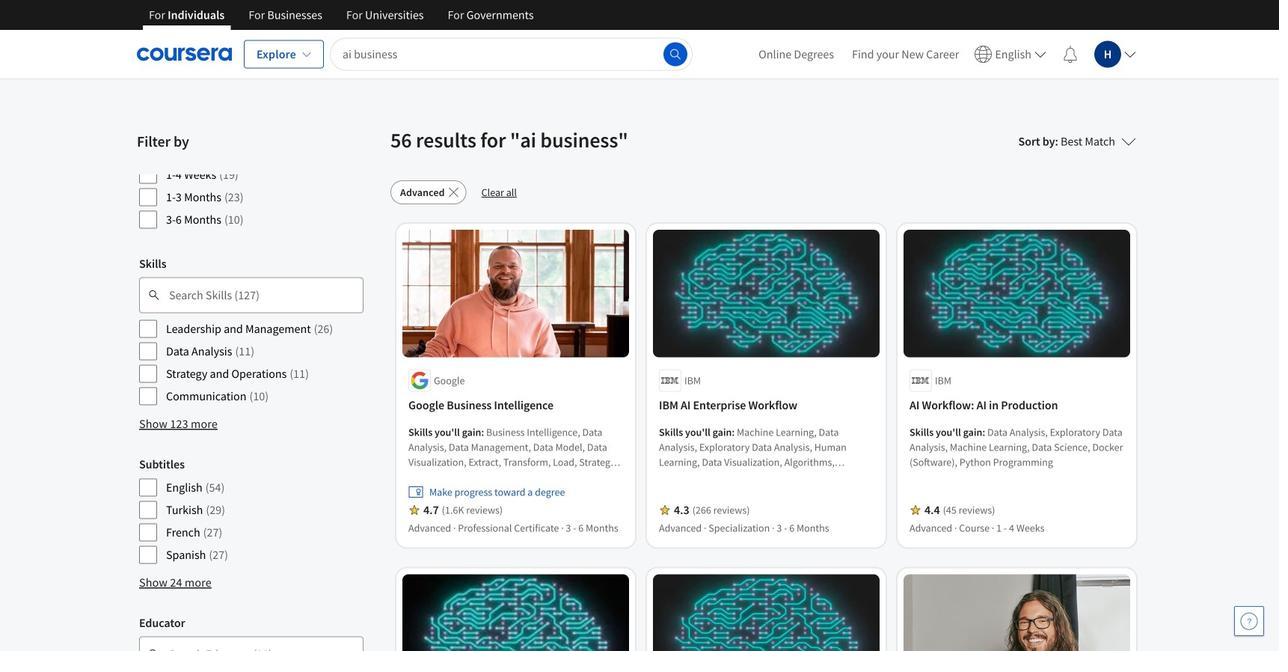 Task type: vqa. For each thing, say whether or not it's contained in the screenshot.
bottommost SEARCH BY KEYWORD search field
yes



Task type: locate. For each thing, give the bounding box(es) containing it.
1 search by keyword search field from the top
[[160, 277, 326, 313]]

1 vertical spatial group
[[139, 457, 364, 567]]

0 vertical spatial group
[[139, 256, 364, 409]]

3 group from the top
[[139, 615, 364, 651]]

help center image
[[1241, 612, 1259, 630]]

None search field
[[330, 38, 693, 71]]

0 vertical spatial search by keyword search field
[[160, 277, 326, 313]]

1 vertical spatial search by keyword search field
[[160, 636, 326, 651]]

coursera image
[[137, 42, 232, 66]]

group
[[139, 256, 364, 409], [139, 457, 364, 567], [139, 615, 364, 651]]

menu
[[750, 30, 1143, 79]]

Search by keyword search field
[[160, 277, 326, 313], [160, 636, 326, 651]]

2 vertical spatial group
[[139, 615, 364, 651]]

1 group from the top
[[139, 256, 364, 409]]



Task type: describe. For each thing, give the bounding box(es) containing it.
banner navigation
[[137, 0, 546, 30]]

2 group from the top
[[139, 457, 364, 567]]

What do you want to learn? text field
[[330, 38, 693, 71]]

2 search by keyword search field from the top
[[160, 636, 326, 651]]



